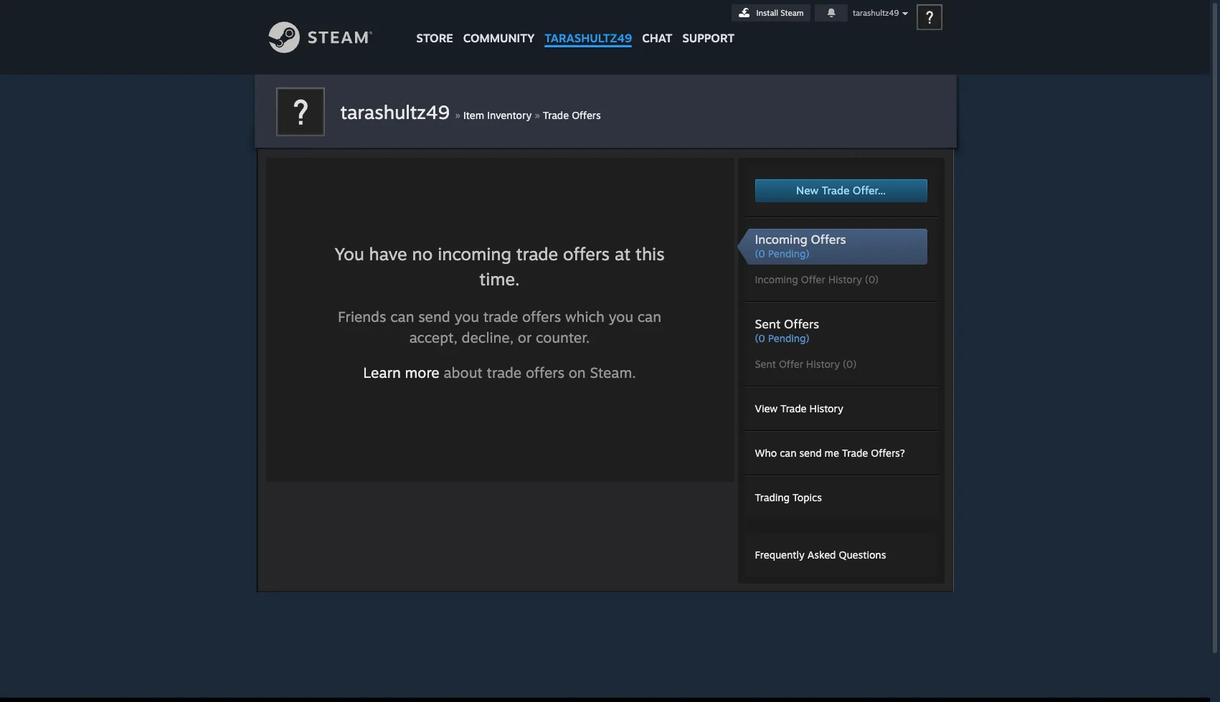 Task type: locate. For each thing, give the bounding box(es) containing it.
pending) up sent offer history (0)
[[768, 332, 810, 344]]

trade down decline,
[[487, 364, 522, 382]]

offers for which
[[522, 308, 561, 326]]

pending) for sent
[[768, 332, 810, 344]]

(0 inside sent offers (0 pending)
[[755, 332, 765, 344]]

pending)
[[768, 248, 810, 260], [768, 332, 810, 344]]

1 vertical spatial incoming
[[755, 273, 798, 286]]

0 vertical spatial offer
[[801, 273, 826, 286]]

0 vertical spatial sent
[[755, 316, 781, 332]]

offer down incoming offers (0 pending)
[[801, 273, 826, 286]]

1 horizontal spatial tarashultz49
[[545, 31, 632, 45]]

history for (0 pending)
[[806, 358, 840, 370]]

0 horizontal spatial tarashultz49
[[340, 100, 450, 123]]

1 vertical spatial tarashultz49
[[545, 31, 632, 45]]

(0) inside 'link'
[[865, 273, 879, 286]]

item inventory link
[[464, 109, 532, 121]]

trade right me
[[842, 447, 868, 459]]

tarashultz49 link
[[540, 0, 637, 52], [340, 100, 455, 123]]

1 vertical spatial offers
[[811, 232, 846, 247]]

offers inside the you have no incoming trade offers at this time.
[[563, 244, 610, 265]]

sent offer history (0) link
[[755, 357, 927, 372]]

2 pending) from the top
[[768, 332, 810, 344]]

you right "which"
[[609, 308, 634, 326]]

0 vertical spatial offers
[[563, 244, 610, 265]]

pending) inside sent offers (0 pending)
[[768, 332, 810, 344]]

incoming
[[438, 244, 512, 265]]

friends
[[338, 308, 386, 326]]

trade up decline,
[[483, 308, 518, 326]]

1 sent from the top
[[755, 316, 781, 332]]

offers inside sent offers (0 pending)
[[784, 316, 820, 332]]

»
[[455, 108, 461, 122], [535, 108, 540, 122]]

(0) for (0 pending)
[[843, 358, 857, 370]]

send inside friends can send you trade offers which you can accept, decline, or counter.
[[419, 308, 450, 326]]

0 vertical spatial tarashultz49
[[853, 8, 899, 18]]

offer inside 'link'
[[801, 273, 826, 286]]

(0)
[[865, 273, 879, 286], [843, 358, 857, 370]]

1 (0 from the top
[[755, 248, 765, 260]]

offers inside friends can send you trade offers which you can accept, decline, or counter.
[[522, 308, 561, 326]]

1 incoming from the top
[[755, 232, 808, 247]]

new trade offer...
[[796, 184, 886, 197]]

at
[[615, 244, 631, 265]]

offers left on
[[526, 364, 565, 382]]

can right "who"
[[780, 447, 797, 459]]

incoming
[[755, 232, 808, 247], [755, 273, 798, 286]]

can for friends
[[391, 308, 414, 326]]

offer down sent offers (0 pending)
[[779, 358, 804, 370]]

2 horizontal spatial can
[[780, 447, 797, 459]]

1 vertical spatial offer
[[779, 358, 804, 370]]

you have no incoming trade offers at this time.
[[335, 244, 665, 290]]

you up decline,
[[455, 308, 479, 326]]

who
[[755, 447, 777, 459]]

send left me
[[800, 447, 822, 459]]

0 vertical spatial history
[[829, 273, 862, 286]]

trade inside friends can send you trade offers which you can accept, decline, or counter.
[[483, 308, 518, 326]]

offer for incoming offers
[[801, 273, 826, 286]]

history down sent offers (0 pending)
[[806, 358, 840, 370]]

can
[[391, 308, 414, 326], [638, 308, 662, 326], [780, 447, 797, 459]]

trade inside tarashultz49 » item inventory » trade offers
[[543, 109, 569, 121]]

1 horizontal spatial you
[[609, 308, 634, 326]]

trading topics link
[[755, 492, 822, 504]]

1 vertical spatial history
[[806, 358, 840, 370]]

store
[[417, 31, 453, 45]]

asked
[[808, 549, 836, 561]]

no
[[412, 244, 433, 265]]

this
[[636, 244, 665, 265]]

incoming inside incoming offers (0 pending)
[[755, 232, 808, 247]]

2 incoming from the top
[[755, 273, 798, 286]]

0 vertical spatial offers
[[572, 109, 601, 121]]

trade up 'time.'
[[516, 244, 558, 265]]

pending) up incoming offer history (0) at the right of page
[[768, 248, 810, 260]]

sent up sent offer history (0)
[[755, 316, 781, 332]]

sent down sent offers (0 pending)
[[755, 358, 776, 370]]

(0) for incoming offers
[[865, 273, 879, 286]]

or
[[518, 329, 532, 347]]

view
[[755, 403, 778, 415]]

0 vertical spatial pending)
[[768, 248, 810, 260]]

can down this
[[638, 308, 662, 326]]

can for who
[[780, 447, 797, 459]]

(0 up incoming offer history (0) at the right of page
[[755, 248, 765, 260]]

item
[[464, 109, 484, 121]]

offers for sent
[[784, 316, 820, 332]]

» right "inventory"
[[535, 108, 540, 122]]

learn
[[363, 364, 401, 382]]

trade for incoming
[[516, 244, 558, 265]]

offers left at
[[563, 244, 610, 265]]

pending) inside incoming offers (0 pending)
[[768, 248, 810, 260]]

2 (0 from the top
[[755, 332, 765, 344]]

0 vertical spatial (0)
[[865, 273, 879, 286]]

which
[[565, 308, 605, 326]]

1 vertical spatial tarashultz49 link
[[340, 100, 455, 123]]

0 horizontal spatial can
[[391, 308, 414, 326]]

2 vertical spatial offers
[[784, 316, 820, 332]]

0 horizontal spatial send
[[419, 308, 450, 326]]

0 vertical spatial send
[[419, 308, 450, 326]]

you
[[455, 308, 479, 326], [609, 308, 634, 326]]

0 vertical spatial incoming
[[755, 232, 808, 247]]

» left item
[[455, 108, 461, 122]]

send up 'accept,'
[[419, 308, 450, 326]]

can up 'accept,'
[[391, 308, 414, 326]]

accept,
[[409, 329, 458, 347]]

trade
[[516, 244, 558, 265], [483, 308, 518, 326], [487, 364, 522, 382]]

friends can send you trade offers which you can accept, decline, or counter.
[[338, 308, 662, 347]]

questions
[[839, 549, 886, 561]]

history up the who can send me trade offers?
[[810, 403, 844, 415]]

trade inside the you have no incoming trade offers at this time.
[[516, 244, 558, 265]]

chat
[[642, 31, 673, 45]]

offers up or
[[522, 308, 561, 326]]

incoming inside incoming offer history (0) 'link'
[[755, 273, 798, 286]]

1 vertical spatial (0
[[755, 332, 765, 344]]

(0 up sent offer history (0)
[[755, 332, 765, 344]]

trade right "inventory"
[[543, 109, 569, 121]]

incoming up incoming offer history (0) at the right of page
[[755, 232, 808, 247]]

incoming offer history (0)
[[755, 273, 879, 286]]

1 vertical spatial offers
[[522, 308, 561, 326]]

offers inside tarashultz49 » item inventory » trade offers
[[572, 109, 601, 121]]

tarashultz49
[[853, 8, 899, 18], [545, 31, 632, 45], [340, 100, 450, 123]]

offers
[[572, 109, 601, 121], [811, 232, 846, 247], [784, 316, 820, 332]]

1 » from the left
[[455, 108, 461, 122]]

1 vertical spatial send
[[800, 447, 822, 459]]

0 vertical spatial tarashultz49 link
[[540, 0, 637, 52]]

about
[[444, 364, 483, 382]]

2 sent from the top
[[755, 358, 776, 370]]

0 horizontal spatial »
[[455, 108, 461, 122]]

1 vertical spatial (0)
[[843, 358, 857, 370]]

1 pending) from the top
[[768, 248, 810, 260]]

offers inside incoming offers (0 pending)
[[811, 232, 846, 247]]

1 horizontal spatial send
[[800, 447, 822, 459]]

2 vertical spatial offers
[[526, 364, 565, 382]]

trade for you
[[483, 308, 518, 326]]

store link
[[412, 0, 458, 52]]

send
[[419, 308, 450, 326], [800, 447, 822, 459]]

0 horizontal spatial (0)
[[843, 358, 857, 370]]

offers
[[563, 244, 610, 265], [522, 308, 561, 326], [526, 364, 565, 382]]

1 vertical spatial trade
[[483, 308, 518, 326]]

0 vertical spatial (0
[[755, 248, 765, 260]]

incoming down incoming offers (0 pending)
[[755, 273, 798, 286]]

history for incoming offers
[[829, 273, 862, 286]]

(0
[[755, 248, 765, 260], [755, 332, 765, 344]]

trading topics
[[755, 492, 822, 504]]

0 vertical spatial trade
[[516, 244, 558, 265]]

1 vertical spatial sent
[[755, 358, 776, 370]]

send for you
[[419, 308, 450, 326]]

more
[[405, 364, 440, 382]]

2 vertical spatial history
[[810, 403, 844, 415]]

history
[[829, 273, 862, 286], [806, 358, 840, 370], [810, 403, 844, 415]]

history down incoming offers (0 pending)
[[829, 273, 862, 286]]

frequently asked questions link
[[755, 549, 886, 561]]

history inside 'link'
[[829, 273, 862, 286]]

offer
[[801, 273, 826, 286], [779, 358, 804, 370]]

(0 inside incoming offers (0 pending)
[[755, 248, 765, 260]]

(0 for sent
[[755, 332, 765, 344]]

trade
[[543, 109, 569, 121], [822, 184, 850, 197], [781, 403, 807, 415], [842, 447, 868, 459]]

1 vertical spatial pending)
[[768, 332, 810, 344]]

1 horizontal spatial »
[[535, 108, 540, 122]]

sent
[[755, 316, 781, 332], [755, 358, 776, 370]]

sent inside sent offers (0 pending)
[[755, 316, 781, 332]]

0 horizontal spatial you
[[455, 308, 479, 326]]

trade right view
[[781, 403, 807, 415]]

decline,
[[462, 329, 514, 347]]

1 horizontal spatial (0)
[[865, 273, 879, 286]]

sent offer history (0)
[[755, 358, 857, 370]]



Task type: describe. For each thing, give the bounding box(es) containing it.
trading
[[755, 492, 790, 504]]

incoming for offer
[[755, 273, 798, 286]]

support link
[[678, 0, 740, 49]]

counter.
[[536, 329, 590, 347]]

2 vertical spatial trade
[[487, 364, 522, 382]]

steam
[[781, 8, 804, 18]]

learn more link
[[363, 364, 440, 382]]

learn more about trade offers on steam.
[[363, 364, 636, 382]]

you
[[335, 244, 364, 265]]

2 horizontal spatial tarashultz49
[[853, 8, 899, 18]]

community link
[[458, 0, 540, 52]]

support
[[683, 31, 735, 45]]

(0 for incoming
[[755, 248, 765, 260]]

tarashultz49 » item inventory » trade offers
[[340, 100, 601, 123]]

incoming offers (0 pending)
[[755, 232, 846, 260]]

sent for offers
[[755, 316, 781, 332]]

pending) for incoming
[[768, 248, 810, 260]]

2 you from the left
[[609, 308, 634, 326]]

offers for incoming
[[811, 232, 846, 247]]

1 horizontal spatial can
[[638, 308, 662, 326]]

view trade history link
[[755, 403, 844, 415]]

0 horizontal spatial tarashultz49 link
[[340, 100, 455, 123]]

trade right new
[[822, 184, 850, 197]]

on
[[569, 364, 586, 382]]

topics
[[793, 492, 822, 504]]

inventory
[[487, 109, 532, 121]]

send for me
[[800, 447, 822, 459]]

offers for at
[[563, 244, 610, 265]]

chat link
[[637, 0, 678, 49]]

incoming for offers
[[755, 232, 808, 247]]

me
[[825, 447, 840, 459]]

who can send me trade offers? link
[[755, 447, 905, 459]]

2 » from the left
[[535, 108, 540, 122]]

time.
[[480, 269, 520, 290]]

new
[[796, 184, 819, 197]]

who can send me trade offers?
[[755, 447, 905, 459]]

1 horizontal spatial tarashultz49 link
[[540, 0, 637, 52]]

have
[[369, 244, 407, 265]]

offer...
[[853, 184, 886, 197]]

install steam link
[[732, 4, 811, 22]]

steam.
[[590, 364, 636, 382]]

sent offers (0 pending)
[[755, 316, 820, 344]]

offers?
[[871, 447, 905, 459]]

incoming offer history (0) link
[[755, 273, 927, 287]]

tarashultz49 inside 'link'
[[545, 31, 632, 45]]

frequently
[[755, 549, 805, 561]]

frequently asked questions
[[755, 549, 886, 561]]

sent for offer
[[755, 358, 776, 370]]

2 vertical spatial tarashultz49
[[340, 100, 450, 123]]

1 you from the left
[[455, 308, 479, 326]]

install steam
[[757, 8, 804, 18]]

trade offers link
[[543, 109, 601, 121]]

install
[[757, 8, 779, 18]]

view trade history
[[755, 403, 844, 415]]

offer for (0 pending)
[[779, 358, 804, 370]]

community
[[463, 31, 535, 45]]



Task type: vqa. For each thing, say whether or not it's contained in the screenshot.
(0)
yes



